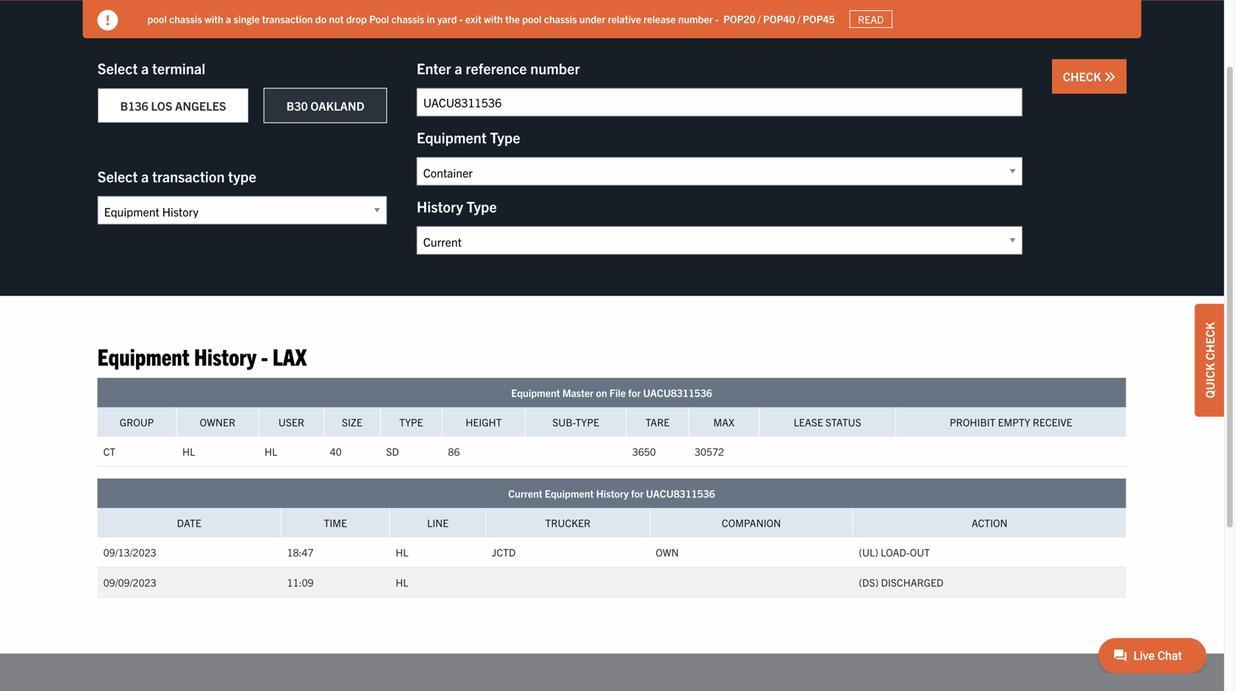 Task type: describe. For each thing, give the bounding box(es) containing it.
owner
[[200, 416, 236, 429]]

time
[[324, 516, 347, 530]]

b136
[[120, 98, 148, 113]]

lax
[[273, 342, 307, 370]]

a for select a terminal
[[141, 59, 149, 77]]

type for equipment type
[[490, 128, 521, 146]]

enter a reference number
[[417, 59, 580, 77]]

line
[[427, 516, 449, 530]]

ct
[[103, 445, 116, 458]]

los
[[151, 98, 172, 113]]

quick check link
[[1195, 304, 1225, 417]]

b136 los angeles
[[120, 98, 226, 113]]

type
[[228, 167, 256, 185]]

type for sub-type
[[576, 416, 600, 429]]

3650
[[633, 445, 656, 458]]

trucker
[[546, 516, 591, 530]]

30572
[[695, 445, 725, 458]]

0 vertical spatial for
[[629, 386, 641, 399]]

hl for 18:47
[[396, 546, 409, 559]]

select a terminal
[[97, 59, 206, 77]]

file
[[610, 386, 626, 399]]

hl for 11:09
[[396, 576, 409, 589]]

sub-type
[[553, 416, 600, 429]]

(ds) discharged
[[859, 576, 944, 589]]

1 vertical spatial uacu8311536
[[646, 487, 715, 500]]

max
[[714, 416, 735, 429]]

40
[[330, 445, 342, 458]]

enter
[[417, 59, 451, 77]]

exit
[[465, 12, 482, 25]]

1 vertical spatial number
[[531, 59, 580, 77]]

select a transaction type
[[97, 167, 256, 185]]

2 / from the left
[[798, 12, 801, 25]]

2 with from the left
[[484, 12, 503, 25]]

discharged
[[881, 576, 944, 589]]

2 pool from the left
[[523, 12, 542, 25]]

status
[[826, 416, 862, 429]]

equipment for equipment master on file for uacu8311536
[[511, 386, 560, 399]]

receive
[[1033, 416, 1073, 429]]

check inside the quick check link
[[1203, 322, 1217, 361]]

(ul) load-out
[[859, 546, 931, 559]]

read
[[858, 13, 884, 26]]

2 vertical spatial history
[[596, 487, 629, 500]]

history type
[[417, 197, 497, 216]]

pool
[[369, 12, 389, 25]]

2 chassis from the left
[[392, 12, 425, 25]]

1 vertical spatial history
[[194, 342, 257, 370]]

1 chassis from the left
[[169, 12, 202, 25]]

11:09
[[287, 576, 314, 589]]

1 vertical spatial for
[[631, 487, 644, 500]]

1 / from the left
[[758, 12, 761, 25]]

current equipment history for uacu8311536
[[509, 487, 715, 500]]

a for enter a reference number
[[455, 59, 462, 77]]

tare
[[646, 416, 670, 429]]

hl for hl
[[265, 445, 277, 458]]

oakland
[[311, 98, 365, 113]]

pop40
[[764, 12, 796, 25]]

pop45
[[803, 12, 835, 25]]

09/09/2023
[[103, 576, 156, 589]]

18:47
[[287, 546, 314, 559]]

current
[[509, 487, 543, 500]]

angeles
[[175, 98, 226, 113]]

sub-
[[553, 416, 576, 429]]

action
[[972, 516, 1008, 530]]

select for select a terminal
[[97, 59, 138, 77]]



Task type: vqa. For each thing, say whether or not it's contained in the screenshot.
set an appointment link
no



Task type: locate. For each thing, give the bounding box(es) containing it.
for down 3650
[[631, 487, 644, 500]]

footer
[[0, 654, 1225, 691]]

1 horizontal spatial chassis
[[392, 12, 425, 25]]

3 chassis from the left
[[544, 12, 577, 25]]

with left single
[[205, 12, 224, 25]]

jctd
[[492, 546, 516, 559]]

equipment for equipment history - lax
[[97, 342, 190, 370]]

sd
[[386, 445, 399, 458]]

hl
[[182, 445, 195, 458], [265, 445, 277, 458], [396, 546, 409, 559], [396, 576, 409, 589]]

0 horizontal spatial transaction
[[152, 167, 225, 185]]

equipment up the history type
[[417, 128, 487, 146]]

the
[[506, 12, 520, 25]]

drop
[[346, 12, 367, 25]]

quick check
[[1203, 322, 1217, 399]]

own
[[656, 546, 679, 559]]

a for select a transaction type
[[141, 167, 149, 185]]

select for select a transaction type
[[97, 167, 138, 185]]

for right file
[[629, 386, 641, 399]]

empty
[[999, 416, 1031, 429]]

-
[[460, 12, 463, 25], [716, 12, 719, 25], [261, 342, 268, 370]]

prohibit empty receive
[[950, 416, 1073, 429]]

0 vertical spatial history
[[417, 197, 463, 216]]

master
[[563, 386, 594, 399]]

2 horizontal spatial -
[[716, 12, 719, 25]]

1 pool from the left
[[147, 12, 167, 25]]

select up the b136
[[97, 59, 138, 77]]

a right enter
[[455, 59, 462, 77]]

release
[[644, 12, 676, 25]]

1 with from the left
[[205, 12, 224, 25]]

0 vertical spatial number
[[679, 12, 713, 25]]

reference
[[466, 59, 527, 77]]

1 horizontal spatial with
[[484, 12, 503, 25]]

0 horizontal spatial chassis
[[169, 12, 202, 25]]

pool chassis with a single transaction  do not drop pool chassis in yard -  exit with the pool chassis under relative release number -  pop20 / pop40 / pop45
[[147, 12, 835, 25]]

86
[[448, 445, 460, 458]]

(ul)
[[859, 546, 879, 559]]

read link
[[850, 10, 893, 28]]

type for history type
[[467, 197, 497, 216]]

number
[[679, 12, 713, 25], [531, 59, 580, 77]]

chassis up terminal
[[169, 12, 202, 25]]

a
[[226, 12, 231, 25], [141, 59, 149, 77], [455, 59, 462, 77], [141, 167, 149, 185]]

1 horizontal spatial -
[[460, 12, 463, 25]]

0 vertical spatial check
[[1064, 69, 1105, 83]]

1 horizontal spatial transaction
[[262, 12, 313, 25]]

0 vertical spatial transaction
[[262, 12, 313, 25]]

number right release
[[679, 12, 713, 25]]

pool right solid icon
[[147, 12, 167, 25]]

lease status
[[794, 416, 862, 429]]

under
[[580, 12, 606, 25]]

pool right the
[[523, 12, 542, 25]]

solid image
[[97, 10, 118, 31]]

select down the b136
[[97, 167, 138, 185]]

with left the
[[484, 12, 503, 25]]

0 vertical spatial select
[[97, 59, 138, 77]]

1 horizontal spatial pool
[[523, 12, 542, 25]]

size
[[342, 416, 363, 429]]

equipment up sub-
[[511, 386, 560, 399]]

equipment type
[[417, 128, 521, 146]]

for
[[629, 386, 641, 399], [631, 487, 644, 500]]

pool
[[147, 12, 167, 25], [523, 12, 542, 25]]

chassis
[[169, 12, 202, 25], [392, 12, 425, 25], [544, 12, 577, 25]]

uacu8311536 up tare on the bottom right of page
[[643, 386, 713, 399]]

2 horizontal spatial history
[[596, 487, 629, 500]]

with
[[205, 12, 224, 25], [484, 12, 503, 25]]

- left exit
[[460, 12, 463, 25]]

1 vertical spatial select
[[97, 167, 138, 185]]

companion
[[722, 516, 781, 530]]

transaction left type
[[152, 167, 225, 185]]

equipment up group
[[97, 342, 190, 370]]

equipment for equipment type
[[417, 128, 487, 146]]

a left terminal
[[141, 59, 149, 77]]

do
[[315, 12, 327, 25]]

equipment up trucker
[[545, 487, 594, 500]]

type right size
[[400, 416, 423, 429]]

type down master
[[576, 416, 600, 429]]

b30
[[287, 98, 308, 113]]

lease
[[794, 416, 824, 429]]

out
[[910, 546, 931, 559]]

1 vertical spatial transaction
[[152, 167, 225, 185]]

type down equipment type
[[467, 197, 497, 216]]

transaction
[[262, 12, 313, 25], [152, 167, 225, 185]]

0 horizontal spatial -
[[261, 342, 268, 370]]

0 horizontal spatial history
[[194, 342, 257, 370]]

1 horizontal spatial number
[[679, 12, 713, 25]]

history
[[417, 197, 463, 216], [194, 342, 257, 370], [596, 487, 629, 500]]

1 horizontal spatial check
[[1203, 322, 1217, 361]]

prohibit
[[950, 416, 996, 429]]

0 horizontal spatial /
[[758, 12, 761, 25]]

check button
[[1053, 59, 1127, 94]]

- left pop20
[[716, 12, 719, 25]]

type
[[490, 128, 521, 146], [467, 197, 497, 216], [400, 416, 423, 429], [576, 416, 600, 429]]

yard
[[438, 12, 457, 25]]

b30 oakland
[[287, 98, 365, 113]]

number right reference
[[531, 59, 580, 77]]

09/13/2023
[[103, 546, 156, 559]]

1 vertical spatial check
[[1203, 322, 1217, 361]]

height
[[466, 416, 502, 429]]

not
[[329, 12, 344, 25]]

uacu8311536
[[643, 386, 713, 399], [646, 487, 715, 500]]

equipment
[[417, 128, 487, 146], [97, 342, 190, 370], [511, 386, 560, 399], [545, 487, 594, 500]]

check
[[1064, 69, 1105, 83], [1203, 322, 1217, 361]]

(ds)
[[859, 576, 879, 589]]

single
[[234, 12, 260, 25]]

load-
[[881, 546, 910, 559]]

pop20
[[724, 12, 756, 25]]

in
[[427, 12, 435, 25]]

type down enter a reference number
[[490, 128, 521, 146]]

2 horizontal spatial chassis
[[544, 12, 577, 25]]

/ right pop20
[[758, 12, 761, 25]]

0 horizontal spatial check
[[1064, 69, 1105, 83]]

2 select from the top
[[97, 167, 138, 185]]

1 horizontal spatial history
[[417, 197, 463, 216]]

uacu8311536 down 30572
[[646, 487, 715, 500]]

/
[[758, 12, 761, 25], [798, 12, 801, 25]]

1 select from the top
[[97, 59, 138, 77]]

select
[[97, 59, 138, 77], [97, 167, 138, 185]]

user
[[279, 416, 304, 429]]

a down the b136
[[141, 167, 149, 185]]

date
[[177, 516, 201, 530]]

1 horizontal spatial /
[[798, 12, 801, 25]]

0 horizontal spatial pool
[[147, 12, 167, 25]]

a left single
[[226, 12, 231, 25]]

0 vertical spatial uacu8311536
[[643, 386, 713, 399]]

0 horizontal spatial with
[[205, 12, 224, 25]]

relative
[[608, 12, 642, 25]]

chassis left in
[[392, 12, 425, 25]]

/ left pop45
[[798, 12, 801, 25]]

check inside check button
[[1064, 69, 1105, 83]]

solid image
[[1105, 71, 1116, 83]]

chassis left the under in the top of the page
[[544, 12, 577, 25]]

quick
[[1203, 363, 1217, 399]]

equipment history - lax
[[97, 342, 307, 370]]

transaction left do
[[262, 12, 313, 25]]

on
[[596, 386, 607, 399]]

0 horizontal spatial number
[[531, 59, 580, 77]]

equipment master on file for uacu8311536
[[511, 386, 713, 399]]

terminal
[[152, 59, 206, 77]]

Enter a reference number text field
[[417, 88, 1023, 117]]

- left lax at the left of page
[[261, 342, 268, 370]]

group
[[120, 416, 154, 429]]



